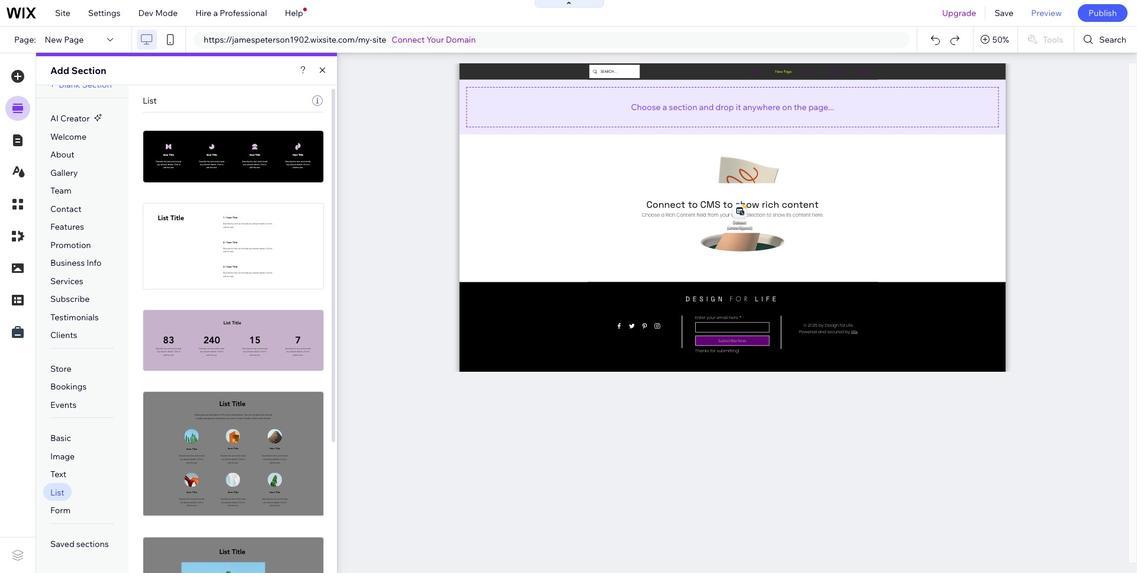 Task type: locate. For each thing, give the bounding box(es) containing it.
1 horizontal spatial a
[[663, 102, 667, 112]]

events
[[50, 400, 77, 410]]

subscribe
[[50, 294, 90, 305]]

save button
[[986, 0, 1022, 26]]

a right hire
[[213, 8, 218, 18]]

upgrade
[[942, 8, 976, 18]]

0 horizontal spatial a
[[213, 8, 218, 18]]

1 vertical spatial list
[[50, 487, 64, 498]]

0 vertical spatial a
[[213, 8, 218, 18]]

creator
[[60, 113, 90, 124]]

dev mode
[[138, 8, 178, 18]]

new page
[[45, 34, 84, 45]]

image
[[50, 451, 75, 462]]

ai creator
[[50, 113, 90, 124]]

contact
[[50, 203, 81, 214]]

saved
[[50, 539, 74, 550]]

anywhere
[[743, 102, 780, 112]]

tools button
[[1018, 27, 1074, 53]]

search button
[[1075, 27, 1137, 53]]

1 vertical spatial section
[[82, 79, 112, 90]]

tools
[[1043, 34, 1063, 45]]

choose a section and drop it anywhere on the page...
[[631, 102, 834, 112]]

page
[[64, 34, 84, 45]]

saved sections
[[50, 539, 109, 550]]

page...
[[809, 102, 834, 112]]

sections
[[76, 539, 109, 550]]

0 vertical spatial section
[[71, 65, 106, 76]]

about
[[50, 149, 74, 160]]

features
[[50, 222, 84, 232]]

professional
[[220, 8, 267, 18]]

search
[[1099, 34, 1126, 45]]

section for blank section
[[82, 79, 112, 90]]

save
[[995, 8, 1014, 18]]

a
[[213, 8, 218, 18], [663, 102, 667, 112]]

blank section
[[59, 79, 112, 90]]

list
[[143, 95, 157, 106], [50, 487, 64, 498]]

services
[[50, 276, 83, 286]]

team
[[50, 185, 71, 196]]

1 vertical spatial a
[[663, 102, 667, 112]]

preview button
[[1022, 0, 1071, 26]]

section
[[71, 65, 106, 76], [82, 79, 112, 90]]

form
[[50, 505, 71, 516]]

section down add section
[[82, 79, 112, 90]]

site
[[372, 34, 386, 45]]

gallery
[[50, 167, 78, 178]]

https://jamespeterson1902.wixsite.com/my-site connect your domain
[[204, 34, 476, 45]]

settings
[[88, 8, 120, 18]]

hire a professional
[[195, 8, 267, 18]]

clients
[[50, 330, 77, 341]]

a for professional
[[213, 8, 218, 18]]

a left section
[[663, 102, 667, 112]]

section up the blank section
[[71, 65, 106, 76]]

add section
[[50, 65, 106, 76]]

bookings
[[50, 382, 87, 392]]

0 horizontal spatial list
[[50, 487, 64, 498]]

section
[[669, 102, 697, 112]]

section for add section
[[71, 65, 106, 76]]

text
[[50, 469, 66, 480]]

domain
[[446, 34, 476, 45]]

hire
[[195, 8, 212, 18]]

help
[[285, 8, 303, 18]]

info
[[87, 258, 102, 268]]

1 horizontal spatial list
[[143, 95, 157, 106]]

and
[[699, 102, 714, 112]]

publish
[[1089, 8, 1117, 18]]

ai
[[50, 113, 59, 124]]



Task type: vqa. For each thing, say whether or not it's contained in the screenshot.
Pages
no



Task type: describe. For each thing, give the bounding box(es) containing it.
drop
[[716, 102, 734, 112]]

basic
[[50, 433, 71, 444]]

promotion
[[50, 240, 91, 250]]

dev
[[138, 8, 153, 18]]

publish button
[[1078, 4, 1128, 22]]

business info
[[50, 258, 102, 268]]

50%
[[993, 34, 1009, 45]]

business
[[50, 258, 85, 268]]

add
[[50, 65, 69, 76]]

it
[[736, 102, 741, 112]]

mode
[[155, 8, 178, 18]]

blank
[[59, 79, 80, 90]]

choose
[[631, 102, 661, 112]]

site
[[55, 8, 70, 18]]

store
[[50, 363, 71, 374]]

the
[[794, 102, 807, 112]]

50% button
[[974, 27, 1017, 53]]

on
[[782, 102, 792, 112]]

connect
[[392, 34, 425, 45]]

preview
[[1031, 8, 1062, 18]]

0 vertical spatial list
[[143, 95, 157, 106]]

a for section
[[663, 102, 667, 112]]

testimonials
[[50, 312, 99, 323]]

welcome
[[50, 131, 86, 142]]

your
[[427, 34, 444, 45]]

new
[[45, 34, 62, 45]]

https://jamespeterson1902.wixsite.com/my-
[[204, 34, 372, 45]]



